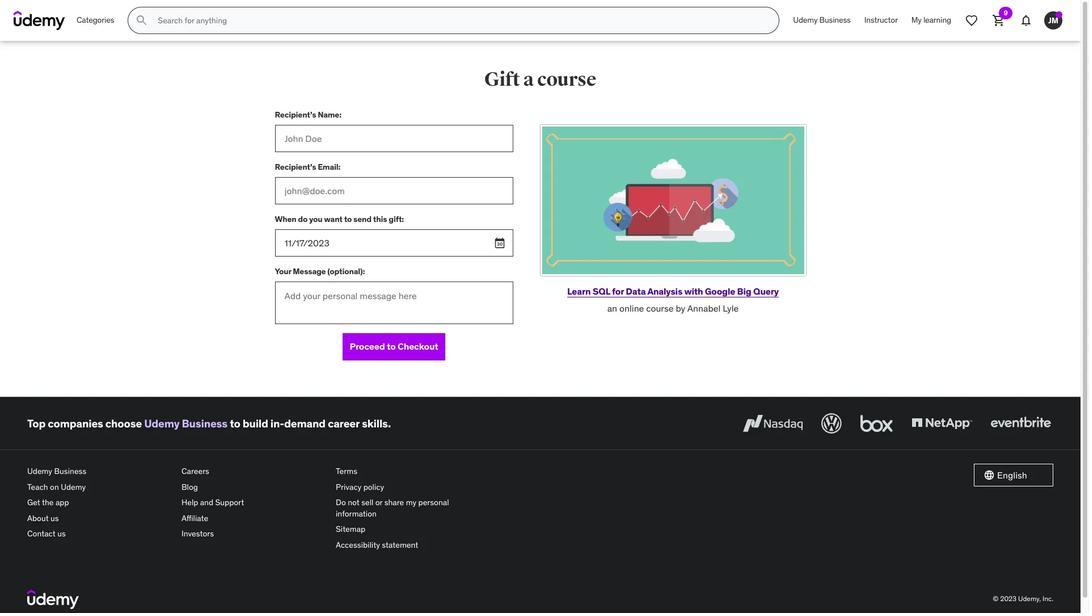 Task type: locate. For each thing, give the bounding box(es) containing it.
accessibility statement link
[[336, 538, 481, 553]]

Recipient's Email: email field
[[275, 177, 513, 204]]

0 horizontal spatial business
[[54, 466, 86, 476]]

a
[[524, 68, 534, 91]]

to left "build" in the left bottom of the page
[[230, 416, 241, 430]]

0 vertical spatial udemy image
[[14, 11, 65, 30]]

lyle
[[723, 303, 739, 314]]

course
[[538, 68, 597, 91], [647, 303, 674, 314]]

teach
[[27, 482, 48, 492]]

share
[[385, 497, 404, 508]]

to left send
[[344, 214, 352, 224]]

with
[[685, 285, 704, 297]]

2 horizontal spatial business
[[820, 15, 851, 25]]

recipient's
[[275, 109, 316, 120], [275, 162, 316, 172]]

us
[[51, 513, 59, 523], [57, 529, 66, 539]]

0 vertical spatial udemy business link
[[787, 7, 858, 34]]

1 vertical spatial to
[[387, 341, 396, 352]]

0 vertical spatial recipient's
[[275, 109, 316, 120]]

notifications image
[[1020, 14, 1034, 27]]

1 vertical spatial us
[[57, 529, 66, 539]]

Search for anything text field
[[156, 11, 766, 30]]

course right 'a'
[[538, 68, 597, 91]]

choose
[[105, 416, 142, 430]]

2 vertical spatial business
[[54, 466, 86, 476]]

online
[[620, 303, 645, 314]]

0 vertical spatial course
[[538, 68, 597, 91]]

do
[[298, 214, 308, 224]]

course for a
[[538, 68, 597, 91]]

when
[[275, 214, 297, 224]]

demand
[[284, 416, 326, 430]]

1 vertical spatial udemy business link
[[144, 416, 228, 430]]

when do you want to send this gift:
[[275, 214, 404, 224]]

message
[[293, 266, 326, 276]]

netapp image
[[910, 411, 975, 436]]

business left instructor
[[820, 15, 851, 25]]

accessibility
[[336, 540, 380, 550]]

us right about
[[51, 513, 59, 523]]

volkswagen image
[[820, 411, 845, 436]]

business up the careers
[[182, 416, 228, 430]]

data
[[626, 285, 646, 297]]

send
[[354, 214, 372, 224]]

on
[[50, 482, 59, 492]]

contact us link
[[27, 526, 173, 542]]

0 vertical spatial us
[[51, 513, 59, 523]]

affiliate
[[182, 513, 208, 523]]

1 vertical spatial business
[[182, 416, 228, 430]]

small image
[[984, 469, 996, 481]]

recipient's left email:
[[275, 162, 316, 172]]

big
[[738, 285, 752, 297]]

blog link
[[182, 479, 327, 495]]

learn sql for data analysis with google big query
[[568, 285, 779, 297]]

2 horizontal spatial to
[[387, 341, 396, 352]]

0 horizontal spatial course
[[538, 68, 597, 91]]

recipient's for recipient's name:
[[275, 109, 316, 120]]

sql
[[593, 285, 611, 297]]

1 vertical spatial udemy image
[[27, 590, 79, 609]]

1 vertical spatial recipient's
[[275, 162, 316, 172]]

1 horizontal spatial course
[[647, 303, 674, 314]]

recipient's name:
[[275, 109, 342, 120]]

and
[[200, 497, 213, 508]]

policy
[[364, 482, 384, 492]]

0 vertical spatial business
[[820, 15, 851, 25]]

0 horizontal spatial to
[[230, 416, 241, 430]]

career
[[328, 416, 360, 430]]

careers link
[[182, 464, 327, 479]]

proceed to checkout button
[[343, 333, 445, 360]]

companies
[[48, 416, 103, 430]]

1 vertical spatial course
[[647, 303, 674, 314]]

to right the proceed
[[387, 341, 396, 352]]

recipient's left name:
[[275, 109, 316, 120]]

learn sql for data analysis with google big query link
[[568, 285, 779, 297]]

1 recipient's from the top
[[275, 109, 316, 120]]

get the app link
[[27, 495, 173, 511]]

inc.
[[1043, 594, 1054, 603]]

udemy,
[[1019, 594, 1042, 603]]

business inside udemy business teach on udemy get the app about us contact us
[[54, 466, 86, 476]]

investors
[[182, 529, 214, 539]]

2 recipient's from the top
[[275, 162, 316, 172]]

1 horizontal spatial business
[[182, 416, 228, 430]]

9 link
[[986, 7, 1013, 34]]

2 vertical spatial to
[[230, 416, 241, 430]]

to
[[344, 214, 352, 224], [387, 341, 396, 352], [230, 416, 241, 430]]

build
[[243, 416, 268, 430]]

contact
[[27, 529, 56, 539]]

in-
[[271, 416, 284, 430]]

us right 'contact' on the left of the page
[[57, 529, 66, 539]]

categories button
[[70, 7, 121, 34]]

nasdaq image
[[741, 411, 806, 436]]

not
[[348, 497, 360, 508]]

gift:
[[389, 214, 404, 224]]

business up on
[[54, 466, 86, 476]]

course down analysis
[[647, 303, 674, 314]]

1 horizontal spatial to
[[344, 214, 352, 224]]

udemy business link
[[787, 7, 858, 34], [144, 416, 228, 430], [27, 464, 173, 479]]

course for online
[[647, 303, 674, 314]]

an
[[608, 303, 618, 314]]

business
[[820, 15, 851, 25], [182, 416, 228, 430], [54, 466, 86, 476]]

want
[[324, 214, 343, 224]]

sitemap
[[336, 524, 366, 534]]

recipient's for recipient's email:
[[275, 162, 316, 172]]

business for udemy business teach on udemy get the app about us contact us
[[54, 466, 86, 476]]

udemy
[[794, 15, 818, 25], [144, 416, 180, 430], [27, 466, 52, 476], [61, 482, 86, 492]]

my
[[912, 15, 922, 25]]

udemy image
[[14, 11, 65, 30], [27, 590, 79, 609]]



Task type: vqa. For each thing, say whether or not it's contained in the screenshot.
the middle Input
no



Task type: describe. For each thing, give the bounding box(es) containing it.
2023
[[1001, 594, 1017, 603]]

to inside button
[[387, 341, 396, 352]]

jm
[[1049, 15, 1059, 25]]

help
[[182, 497, 198, 508]]

personal
[[419, 497, 449, 508]]

jm link
[[1041, 7, 1068, 34]]

do not sell or share my personal information button
[[336, 495, 481, 522]]

by
[[676, 303, 686, 314]]

english
[[998, 469, 1028, 481]]

blog
[[182, 482, 198, 492]]

english button
[[975, 464, 1054, 486]]

box image
[[858, 411, 896, 436]]

name:
[[318, 109, 342, 120]]

checkout
[[398, 341, 439, 352]]

you have alerts image
[[1056, 11, 1063, 18]]

gift a course
[[485, 68, 597, 91]]

terms link
[[336, 464, 481, 479]]

affiliate link
[[182, 511, 327, 526]]

about
[[27, 513, 49, 523]]

your
[[275, 266, 291, 276]]

the
[[42, 497, 54, 508]]

terms privacy policy do not sell or share my personal information sitemap accessibility statement
[[336, 466, 449, 550]]

an online course by annabel lyle
[[608, 303, 739, 314]]

categories
[[77, 15, 114, 25]]

Your Message (optional): text field
[[275, 282, 513, 324]]

skills.
[[362, 416, 391, 430]]

9
[[1004, 9, 1009, 17]]

0 vertical spatial to
[[344, 214, 352, 224]]

terms
[[336, 466, 358, 476]]

careers
[[182, 466, 209, 476]]

careers blog help and support affiliate investors
[[182, 466, 244, 539]]

for
[[613, 285, 624, 297]]

top companies choose udemy business to build in-demand career skills.
[[27, 416, 391, 430]]

investors link
[[182, 526, 327, 542]]

teach on udemy link
[[27, 479, 173, 495]]

2 vertical spatial udemy business link
[[27, 464, 173, 479]]

support
[[215, 497, 244, 508]]

Recipient's Name: text field
[[275, 125, 513, 152]]

eventbrite image
[[989, 411, 1054, 436]]

(optional):
[[328, 266, 365, 276]]

analysis
[[648, 285, 683, 297]]

this
[[373, 214, 387, 224]]

information
[[336, 509, 377, 519]]

©
[[994, 594, 999, 603]]

instructor link
[[858, 7, 905, 34]]

my learning
[[912, 15, 952, 25]]

do
[[336, 497, 346, 508]]

my
[[406, 497, 417, 508]]

sitemap link
[[336, 522, 481, 538]]

udemy business teach on udemy get the app about us contact us
[[27, 466, 86, 539]]

my learning link
[[905, 7, 959, 34]]

about us link
[[27, 511, 173, 526]]

query
[[754, 285, 779, 297]]

privacy policy link
[[336, 479, 481, 495]]

udemy business
[[794, 15, 851, 25]]

instructor
[[865, 15, 898, 25]]

proceed to checkout
[[350, 341, 439, 352]]

shopping cart with 9 items image
[[993, 14, 1006, 27]]

business for udemy business
[[820, 15, 851, 25]]

you
[[309, 214, 323, 224]]

learning
[[924, 15, 952, 25]]

app
[[56, 497, 69, 508]]

get
[[27, 497, 40, 508]]

© 2023 udemy, inc.
[[994, 594, 1054, 603]]

privacy
[[336, 482, 362, 492]]

or
[[376, 497, 383, 508]]

help and support link
[[182, 495, 327, 511]]

proceed
[[350, 341, 385, 352]]

sell
[[362, 497, 374, 508]]

When do you want to send this gift: text field
[[275, 229, 513, 257]]

recipient's email:
[[275, 162, 341, 172]]

learn
[[568, 285, 591, 297]]

top
[[27, 416, 46, 430]]

submit search image
[[135, 14, 149, 27]]

gift
[[485, 68, 520, 91]]

wishlist image
[[966, 14, 979, 27]]

annabel
[[688, 303, 721, 314]]



